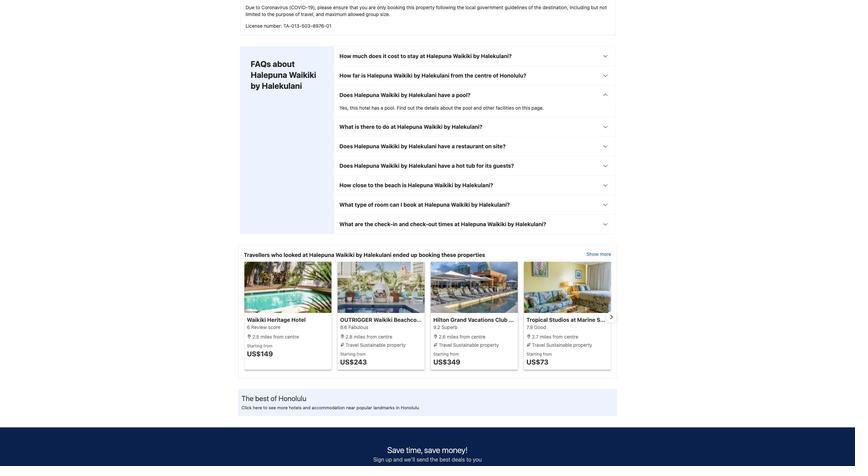 Task type: describe. For each thing, give the bounding box(es) containing it.
halekulani? inside dropdown button
[[463, 182, 494, 188]]

how far is halepuna waikiki by halekulani from the centre of honolulu?
[[340, 72, 527, 79]]

what type of room can i book at halepuna waikiki by halekulani? button
[[334, 195, 615, 214]]

yes, this hotel has a pool. find out the details about the pool and other facilities on this page.
[[340, 105, 544, 111]]

what for what type of room can i book at halepuna waikiki by halekulani?
[[340, 202, 354, 208]]

does halepuna waikiki by halekulani have a hot tub for its guests? button
[[334, 156, 615, 175]]

halepuna right looked
[[309, 252, 335, 258]]

8976-
[[313, 23, 327, 29]]

has
[[372, 105, 380, 111]]

what for what are the check-in and check-out times at halepuna waikiki by halekulani?
[[340, 221, 354, 227]]

2.7 miles from centre
[[531, 334, 579, 340]]

property for us$73
[[574, 342, 593, 348]]

outrigger
[[340, 317, 373, 323]]

us$243
[[340, 358, 367, 366]]

waikiki inside what are the check-in and check-out times at halepuna waikiki by halekulani? dropdown button
[[488, 221, 507, 227]]

in inside the best of honolulu click here to see more hotels and accommodation near popular landmarks in honolulu
[[396, 405, 400, 410]]

at right looked
[[303, 252, 308, 258]]

the up the does halepuna waikiki by halekulani have a pool? dropdown button
[[465, 72, 474, 79]]

have for restaurant
[[438, 143, 451, 149]]

starting from us$73
[[527, 352, 552, 366]]

of right guidelines
[[529, 4, 533, 10]]

centre for us$73
[[565, 334, 579, 340]]

how much does it cost to stay at halepuna waikiki by halekulani?
[[340, 53, 512, 59]]

does halepuna waikiki by halekulani have a restaurant on site? button
[[334, 137, 615, 156]]

does halepuna waikiki by halekulani have a pool? button
[[334, 85, 615, 105]]

halepuna inside 'dropdown button'
[[355, 143, 380, 149]]

1 vertical spatial booking
[[419, 252, 440, 258]]

for
[[477, 163, 484, 169]]

from inside the starting from us$243
[[357, 352, 366, 357]]

2.5 miles from centre
[[251, 334, 299, 340]]

starting for us$73
[[527, 352, 542, 357]]

the best of honolulu click here to see more hotels and accommodation near popular landmarks in honolulu
[[242, 394, 420, 410]]

waikiki inside what type of room can i book at halepuna waikiki by halekulani? dropdown button
[[451, 202, 470, 208]]

including
[[570, 4, 590, 10]]

starting for us$149
[[247, 343, 263, 348]]

out for check-
[[429, 221, 437, 227]]

travel,
[[301, 11, 315, 17]]

accordion control element
[[334, 46, 616, 234]]

hotel inside outrigger waikiki beachcomber hotel 8.6 fabulous
[[432, 317, 446, 323]]

waikiki inside 'how far is halepuna waikiki by halekulani from the centre of honolulu?' dropdown button
[[394, 72, 413, 79]]

guests?
[[494, 163, 514, 169]]

does for does halepuna waikiki by halekulani have a restaurant on site?
[[340, 143, 353, 149]]

outrigger waikiki beachcomber hotel 8.6 fabulous
[[340, 317, 446, 330]]

time,
[[407, 445, 423, 455]]

from right 2.7
[[553, 334, 563, 340]]

due
[[246, 4, 255, 10]]

group
[[366, 11, 379, 17]]

9.2 superb
[[434, 324, 458, 330]]

show
[[587, 251, 599, 257]]

what is there to do at halepuna waikiki by halekulani? button
[[334, 117, 615, 136]]

book
[[404, 202, 417, 208]]

out for find
[[408, 105, 415, 111]]

about inside accordion control element
[[441, 105, 453, 111]]

to right 'due'
[[256, 4, 260, 10]]

coronavirus
[[262, 4, 288, 10]]

halekulani down how much does it cost to stay at halepuna waikiki by halekulani?
[[422, 72, 450, 79]]

about inside faqs about halepuna waikiki by halekulani
[[273, 59, 295, 69]]

and inside the best of honolulu click here to see more hotels and accommodation near popular landmarks in honolulu
[[303, 405, 311, 410]]

by inside faqs about halepuna waikiki by halekulani
[[251, 81, 260, 91]]

halekulani down the does halepuna waikiki by halekulani have a restaurant on site?
[[409, 163, 437, 169]]

find
[[397, 105, 407, 111]]

halepuna down find on the top left of the page
[[398, 124, 423, 130]]

the down coronavirus
[[268, 11, 275, 17]]

sign
[[374, 456, 385, 463]]

travel sustainable property for us$349
[[438, 342, 499, 348]]

from inside starting from us$149
[[264, 343, 273, 348]]

hilton grand vacations club hokulani waikiki honolulu 9.2 superb
[[434, 317, 578, 330]]

club
[[496, 317, 508, 323]]

pool
[[463, 105, 473, 111]]

19),
[[308, 4, 316, 10]]

waikiki inside does halepuna waikiki by halekulani have a restaurant on site? 'dropdown button'
[[381, 143, 400, 149]]

travellers
[[244, 252, 270, 258]]

1 horizontal spatial is
[[362, 72, 366, 79]]

the left local
[[457, 4, 465, 10]]

best inside the best of honolulu click here to see more hotels and accommodation near popular landmarks in honolulu
[[255, 394, 269, 402]]

1 horizontal spatial honolulu
[[401, 405, 420, 410]]

have for hot
[[438, 163, 451, 169]]

facilities
[[496, 105, 515, 111]]

but
[[592, 4, 599, 10]]

to left stay
[[401, 53, 406, 59]]

starting from us$149
[[247, 343, 273, 358]]

halekulani left ended
[[364, 252, 392, 258]]

ta-
[[284, 23, 292, 29]]

region containing us$149
[[239, 262, 617, 372]]

and inside dropdown button
[[399, 221, 409, 227]]

please
[[318, 4, 332, 10]]

us$73
[[527, 358, 549, 366]]

best inside save time, save money! sign up and we'll send the best deals to you
[[440, 456, 451, 463]]

near
[[346, 405, 356, 410]]

waikiki inside faqs about halepuna waikiki by halekulani
[[289, 70, 316, 80]]

the left details
[[416, 105, 423, 111]]

halepuna inside faqs about halepuna waikiki by halekulani
[[251, 70, 287, 80]]

license
[[246, 23, 263, 29]]

and inside due to coronavirus (covid-19), please ensure that you are only booking this property following the local government guidelines of the destination, including but not limited to the purpose of travel, and maximum allowed group size.
[[316, 11, 324, 17]]

yes,
[[340, 105, 349, 111]]

a right has
[[381, 105, 384, 111]]

0 vertical spatial more
[[600, 251, 612, 257]]

2.6
[[439, 334, 446, 340]]

is inside dropdown button
[[402, 182, 407, 188]]

how much does it cost to stay at halepuna waikiki by halekulani? button
[[334, 46, 615, 66]]

popular
[[357, 405, 373, 410]]

deals
[[452, 456, 465, 463]]

sustainable for us$349
[[454, 342, 479, 348]]

of down (covid-
[[295, 11, 300, 17]]

at right do
[[391, 124, 396, 130]]

waikiki inside waikiki heritage hotel 6 review score
[[247, 317, 266, 323]]

from inside 'starting from us$73'
[[544, 352, 552, 357]]

score
[[268, 324, 281, 330]]

halepuna up hotel
[[355, 92, 380, 98]]

landmarks
[[374, 405, 395, 410]]

far
[[353, 72, 360, 79]]

restaurant
[[456, 143, 484, 149]]

page.
[[532, 105, 544, 111]]

travel sustainable property for us$73
[[531, 342, 593, 348]]

1 check- from the left
[[375, 221, 393, 227]]

us$149
[[247, 350, 273, 358]]

up inside save time, save money! sign up and we'll send the best deals to you
[[386, 456, 392, 463]]

of left honolulu?
[[493, 72, 499, 79]]

in inside dropdown button
[[393, 221, 398, 227]]

halepuna inside dropdown button
[[408, 182, 433, 188]]

starting from us$349
[[434, 352, 461, 366]]

close
[[353, 182, 367, 188]]

grand
[[451, 317, 467, 323]]

a for restaurant
[[452, 143, 455, 149]]

that
[[350, 4, 358, 10]]

waikiki inside "how much does it cost to stay at halepuna waikiki by halekulani?" dropdown button
[[453, 53, 472, 59]]

hotel
[[360, 105, 371, 111]]

(covid-
[[289, 4, 308, 10]]

of right type on the left top of the page
[[368, 202, 374, 208]]

centre for us$349
[[472, 334, 486, 340]]

to inside save time, save money! sign up and we'll send the best deals to you
[[467, 456, 472, 463]]

waikiki inside the does halepuna waikiki by halekulani have a pool? dropdown button
[[381, 92, 400, 98]]

waikiki inside does halepuna waikiki by halekulani have a hot tub for its guests? dropdown button
[[381, 163, 400, 169]]

local
[[466, 4, 476, 10]]

beachcomber
[[394, 317, 431, 323]]

to right limited at the left top of the page
[[262, 11, 266, 17]]

there
[[361, 124, 375, 130]]

2.8
[[346, 334, 353, 340]]

only
[[377, 4, 387, 10]]

how for how far is halepuna waikiki by halekulani from the centre of honolulu?
[[340, 72, 352, 79]]

allowed
[[348, 11, 365, 17]]

times
[[439, 221, 454, 227]]

2 check- from the left
[[410, 221, 429, 227]]

vacations
[[468, 317, 494, 323]]

show more
[[587, 251, 612, 257]]

hotel inside waikiki heritage hotel 6 review score
[[292, 317, 306, 323]]

property for us$349
[[481, 342, 499, 348]]

from down 8.6 fabulous
[[367, 334, 377, 340]]

it
[[383, 53, 387, 59]]

money!
[[442, 445, 468, 455]]

by inside dropdown button
[[455, 182, 461, 188]]

1 vertical spatial is
[[355, 124, 360, 130]]

pool?
[[456, 92, 471, 98]]



Task type: locate. For each thing, give the bounding box(es) containing it.
from up the us$349
[[450, 352, 459, 357]]

2.7
[[532, 334, 539, 340]]

government
[[477, 4, 504, 10]]

0 horizontal spatial you
[[360, 4, 368, 10]]

a left restaurant at right
[[452, 143, 455, 149]]

halepuna down there at the left of the page
[[355, 143, 380, 149]]

travel sustainable property for us$243
[[345, 342, 406, 348]]

2 have from the top
[[438, 143, 451, 149]]

1 sustainable from the left
[[360, 342, 386, 348]]

best up here
[[255, 394, 269, 402]]

up right sign
[[386, 456, 392, 463]]

2 horizontal spatial sustainable
[[547, 342, 572, 348]]

2 vertical spatial honolulu
[[401, 405, 420, 410]]

here
[[253, 405, 262, 410]]

does halepuna waikiki by halekulani have a hot tub for its guests?
[[340, 163, 514, 169]]

2 does from the top
[[340, 143, 353, 149]]

how for how much does it cost to stay at halepuna waikiki by halekulani?
[[340, 53, 352, 59]]

sustainable down 2.6 miles from centre
[[454, 342, 479, 348]]

2.8 miles from centre
[[345, 334, 393, 340]]

you right deals on the right bottom of page
[[473, 456, 482, 463]]

1 vertical spatial what
[[340, 202, 354, 208]]

1 horizontal spatial on
[[516, 105, 521, 111]]

honolulu up '2.7 miles from centre'
[[554, 317, 578, 323]]

1 horizontal spatial about
[[441, 105, 453, 111]]

waikiki
[[453, 53, 472, 59], [289, 70, 316, 80], [394, 72, 413, 79], [381, 92, 400, 98], [424, 124, 443, 130], [381, 143, 400, 149], [381, 163, 400, 169], [435, 182, 454, 188], [451, 202, 470, 208], [488, 221, 507, 227], [336, 252, 355, 258], [247, 317, 266, 323], [374, 317, 393, 323], [534, 317, 553, 323]]

you inside save time, save money! sign up and we'll send the best deals to you
[[473, 456, 482, 463]]

to left do
[[376, 124, 382, 130]]

013-
[[292, 23, 302, 29]]

not
[[600, 4, 607, 10]]

0 horizontal spatial check-
[[375, 221, 393, 227]]

and down please
[[316, 11, 324, 17]]

sustainable for us$243
[[360, 342, 386, 348]]

2 horizontal spatial travel sustainable property
[[531, 342, 593, 348]]

have up yes, this hotel has a pool. find out the details about the pool and other facilities on this page.
[[438, 92, 451, 98]]

best
[[255, 394, 269, 402], [440, 456, 451, 463]]

this
[[407, 4, 415, 10], [350, 105, 358, 111], [523, 105, 531, 111]]

hotels
[[289, 405, 302, 410]]

starting up us$243
[[340, 352, 356, 357]]

number:
[[264, 23, 282, 29]]

of
[[529, 4, 533, 10], [295, 11, 300, 17], [493, 72, 499, 79], [368, 202, 374, 208], [271, 394, 277, 402]]

how close to the beach is halepuna waikiki by halekulani? button
[[334, 176, 615, 195]]

3 sustainable from the left
[[547, 342, 572, 348]]

are
[[369, 4, 376, 10], [355, 221, 364, 227]]

in right "landmarks"
[[396, 405, 400, 410]]

have left hot on the right of the page
[[438, 163, 451, 169]]

property left following
[[416, 4, 435, 10]]

is right far
[[362, 72, 366, 79]]

1 horizontal spatial travel sustainable property
[[438, 342, 499, 348]]

3 travel sustainable property from the left
[[531, 342, 593, 348]]

the
[[242, 394, 254, 402]]

1 vertical spatial how
[[340, 72, 352, 79]]

1 horizontal spatial check-
[[410, 221, 429, 227]]

0 horizontal spatial best
[[255, 394, 269, 402]]

halepuna up how far is halepuna waikiki by halekulani from the centre of honolulu?
[[427, 53, 452, 59]]

2 vertical spatial is
[[402, 182, 407, 188]]

does
[[340, 92, 353, 98], [340, 143, 353, 149], [340, 163, 353, 169]]

have inside 'dropdown button'
[[438, 143, 451, 149]]

3 how from the top
[[340, 182, 352, 188]]

limited
[[246, 11, 261, 17]]

halepuna up what are the check-in and check-out times at halepuna waikiki by halekulani?
[[425, 202, 450, 208]]

how far is halepuna waikiki by halekulani from the centre of honolulu? button
[[334, 66, 615, 85]]

waikiki inside how close to the beach is halepuna waikiki by halekulani? dropdown button
[[435, 182, 454, 188]]

booking left these on the bottom
[[419, 252, 440, 258]]

are inside due to coronavirus (covid-19), please ensure that you are only booking this property following the local government guidelines of the destination, including but not limited to the purpose of travel, and maximum allowed group size.
[[369, 4, 376, 10]]

does for does halepuna waikiki by halekulani have a hot tub for its guests?
[[340, 163, 353, 169]]

and
[[316, 11, 324, 17], [474, 105, 482, 111], [399, 221, 409, 227], [303, 405, 311, 410], [394, 456, 403, 463]]

1 horizontal spatial booking
[[419, 252, 440, 258]]

to
[[256, 4, 260, 10], [262, 11, 266, 17], [401, 53, 406, 59], [376, 124, 382, 130], [368, 182, 374, 188], [264, 405, 268, 410], [467, 456, 472, 463]]

at right stay
[[420, 53, 426, 59]]

you inside due to coronavirus (covid-19), please ensure that you are only booking this property following the local government guidelines of the destination, including but not limited to the purpose of travel, and maximum allowed group size.
[[360, 4, 368, 10]]

starting for us$243
[[340, 352, 356, 357]]

0 vertical spatial about
[[273, 59, 295, 69]]

its
[[486, 163, 492, 169]]

2 what from the top
[[340, 202, 354, 208]]

stay
[[408, 53, 419, 59]]

ended
[[393, 252, 410, 258]]

this left page.
[[523, 105, 531, 111]]

0 vertical spatial up
[[411, 252, 418, 258]]

0 vertical spatial booking
[[388, 4, 406, 10]]

sustainable down '2.7 miles from centre'
[[547, 342, 572, 348]]

waikiki inside what is there to do at halepuna waikiki by halekulani? dropdown button
[[424, 124, 443, 130]]

miles right 2.8
[[354, 334, 366, 340]]

and inside save time, save money! sign up and we'll send the best deals to you
[[394, 456, 403, 463]]

1 how from the top
[[340, 53, 352, 59]]

1 hotel from the left
[[292, 317, 306, 323]]

tub
[[467, 163, 475, 169]]

hotel right heritage
[[292, 317, 306, 323]]

2 vertical spatial what
[[340, 221, 354, 227]]

property
[[416, 4, 435, 10], [387, 342, 406, 348], [481, 342, 499, 348], [574, 342, 593, 348]]

halekulani up 'does halepuna waikiki by halekulani have a hot tub for its guests?' at the top of page
[[409, 143, 437, 149]]

more inside the best of honolulu click here to see more hotels and accommodation near popular landmarks in honolulu
[[277, 405, 288, 410]]

how left close
[[340, 182, 352, 188]]

what type of room can i book at halepuna waikiki by halekulani?
[[340, 202, 510, 208]]

halekulani inside 'dropdown button'
[[409, 143, 437, 149]]

and right the hotels
[[303, 405, 311, 410]]

from inside starting from us$349
[[450, 352, 459, 357]]

2 miles from the left
[[354, 334, 366, 340]]

properties
[[458, 252, 486, 258]]

ensure
[[333, 4, 348, 10]]

best left deals on the right bottom of page
[[440, 456, 451, 463]]

booking up size. at the top of the page
[[388, 4, 406, 10]]

0 horizontal spatial honolulu
[[279, 394, 307, 402]]

from up us$243
[[357, 352, 366, 357]]

destination,
[[543, 4, 569, 10]]

travel down 2.6
[[439, 342, 452, 348]]

halepuna up close
[[355, 163, 380, 169]]

is left there at the left of the page
[[355, 124, 360, 130]]

sustainable down 2.8 miles from centre on the left bottom of the page
[[360, 342, 386, 348]]

0 vertical spatial out
[[408, 105, 415, 111]]

show more link
[[587, 251, 612, 259]]

at right book
[[418, 202, 424, 208]]

1 travel from the left
[[346, 342, 359, 348]]

a for pool?
[[452, 92, 455, 98]]

are inside dropdown button
[[355, 221, 364, 227]]

0 horizontal spatial out
[[408, 105, 415, 111]]

4 miles from the left
[[540, 334, 552, 340]]

how inside dropdown button
[[340, 182, 352, 188]]

centre
[[475, 72, 492, 79], [285, 334, 299, 340], [379, 334, 393, 340], [472, 334, 486, 340], [565, 334, 579, 340]]

you right that on the top of the page
[[360, 4, 368, 10]]

1 vertical spatial honolulu
[[279, 394, 307, 402]]

1 vertical spatial you
[[473, 456, 482, 463]]

0 vertical spatial honolulu
[[554, 317, 578, 323]]

and down save
[[394, 456, 403, 463]]

the inside save time, save money! sign up and we'll send the best deals to you
[[430, 456, 438, 463]]

starting inside 'starting from us$73'
[[527, 352, 542, 357]]

about
[[273, 59, 295, 69], [441, 105, 453, 111]]

0 vertical spatial does
[[340, 92, 353, 98]]

0 horizontal spatial hotel
[[292, 317, 306, 323]]

property for us$243
[[387, 342, 406, 348]]

is
[[362, 72, 366, 79], [355, 124, 360, 130], [402, 182, 407, 188]]

to right close
[[368, 182, 374, 188]]

does halepuna waikiki by halekulani have a restaurant on site?
[[340, 143, 506, 149]]

0 vertical spatial are
[[369, 4, 376, 10]]

check- down what type of room can i book at halepuna waikiki by halekulani?
[[410, 221, 429, 227]]

save
[[388, 445, 405, 455]]

0 vertical spatial is
[[362, 72, 366, 79]]

faqs
[[251, 59, 271, 69]]

cost
[[388, 53, 400, 59]]

halekulani?
[[481, 53, 512, 59], [452, 124, 483, 130], [463, 182, 494, 188], [479, 202, 510, 208], [516, 221, 547, 227]]

centre inside dropdown button
[[475, 72, 492, 79]]

halekulani inside faqs about halepuna waikiki by halekulani
[[262, 81, 302, 91]]

1 vertical spatial does
[[340, 143, 353, 149]]

1 does from the top
[[340, 92, 353, 98]]

miles
[[261, 334, 272, 340], [354, 334, 366, 340], [447, 334, 459, 340], [540, 334, 552, 340]]

miles for us$73
[[540, 334, 552, 340]]

travel for us$243
[[346, 342, 359, 348]]

is right beach at the top left
[[402, 182, 407, 188]]

halepuna down what type of room can i book at halepuna waikiki by halekulani? dropdown button
[[461, 221, 487, 227]]

1 vertical spatial more
[[277, 405, 288, 410]]

of inside the best of honolulu click here to see more hotels and accommodation near popular landmarks in honolulu
[[271, 394, 277, 402]]

0 horizontal spatial are
[[355, 221, 364, 227]]

2 horizontal spatial honolulu
[[554, 317, 578, 323]]

8.6 fabulous
[[340, 324, 369, 330]]

1 horizontal spatial are
[[369, 4, 376, 10]]

out inside dropdown button
[[429, 221, 437, 227]]

from down score
[[274, 334, 284, 340]]

2 travel sustainable property from the left
[[438, 342, 499, 348]]

0 horizontal spatial about
[[273, 59, 295, 69]]

2 horizontal spatial is
[[402, 182, 407, 188]]

0 horizontal spatial booking
[[388, 4, 406, 10]]

does halepuna waikiki by halekulani have a pool?
[[340, 92, 471, 98]]

travel sustainable property down 2.8 miles from centre on the left bottom of the page
[[345, 342, 406, 348]]

to left see
[[264, 405, 268, 410]]

booking inside due to coronavirus (covid-19), please ensure that you are only booking this property following the local government guidelines of the destination, including but not limited to the purpose of travel, and maximum allowed group size.
[[388, 4, 406, 10]]

0 horizontal spatial travel
[[346, 342, 359, 348]]

the left pool
[[455, 105, 462, 111]]

sustainable for us$73
[[547, 342, 572, 348]]

beach
[[385, 182, 401, 188]]

property inside due to coronavirus (covid-19), please ensure that you are only booking this property following the local government guidelines of the destination, including but not limited to the purpose of travel, and maximum allowed group size.
[[416, 4, 435, 10]]

a for hot
[[452, 163, 455, 169]]

halepuna down does
[[367, 72, 393, 79]]

what
[[340, 124, 354, 130], [340, 202, 354, 208], [340, 221, 354, 227]]

3 travel from the left
[[532, 342, 546, 348]]

1 have from the top
[[438, 92, 451, 98]]

other
[[483, 105, 495, 111]]

2 how from the top
[[340, 72, 352, 79]]

2 vertical spatial have
[[438, 163, 451, 169]]

0 horizontal spatial on
[[486, 143, 492, 149]]

more
[[600, 251, 612, 257], [277, 405, 288, 410]]

the left beach at the top left
[[375, 182, 384, 188]]

6 review
[[247, 324, 267, 330]]

1 horizontal spatial up
[[411, 252, 418, 258]]

guidelines
[[505, 4, 528, 10]]

1 horizontal spatial more
[[600, 251, 612, 257]]

3 what from the top
[[340, 221, 354, 227]]

0 horizontal spatial up
[[386, 456, 392, 463]]

2 vertical spatial how
[[340, 182, 352, 188]]

1 vertical spatial about
[[441, 105, 453, 111]]

property down outrigger waikiki beachcomber hotel 8.6 fabulous
[[387, 342, 406, 348]]

what for what is there to do at halepuna waikiki by halekulani?
[[340, 124, 354, 130]]

0 vertical spatial on
[[516, 105, 521, 111]]

following
[[436, 4, 456, 10]]

1 horizontal spatial hotel
[[432, 317, 446, 323]]

travel for us$73
[[532, 342, 546, 348]]

1 what from the top
[[340, 124, 354, 130]]

to right deals on the right bottom of page
[[467, 456, 472, 463]]

waikiki inside the hilton grand vacations club hokulani waikiki honolulu 9.2 superb
[[534, 317, 553, 323]]

and right pool
[[474, 105, 482, 111]]

from down grand at the bottom right
[[460, 334, 470, 340]]

these
[[442, 252, 457, 258]]

at right times
[[455, 221, 460, 227]]

1 vertical spatial in
[[396, 405, 400, 410]]

up right ended
[[411, 252, 418, 258]]

accommodation
[[312, 405, 345, 410]]

3 does from the top
[[340, 163, 353, 169]]

honolulu inside the hilton grand vacations club hokulani waikiki honolulu 9.2 superb
[[554, 317, 578, 323]]

pool.
[[385, 105, 396, 111]]

region
[[239, 262, 617, 372]]

starting inside starting from us$349
[[434, 352, 449, 357]]

see
[[269, 405, 276, 410]]

are down type on the left top of the page
[[355, 221, 364, 227]]

1 horizontal spatial best
[[440, 456, 451, 463]]

0 horizontal spatial more
[[277, 405, 288, 410]]

does inside does halepuna waikiki by halekulani have a restaurant on site? 'dropdown button'
[[340, 143, 353, 149]]

2 sustainable from the left
[[454, 342, 479, 348]]

looked
[[284, 252, 302, 258]]

1 vertical spatial best
[[440, 456, 451, 463]]

who
[[271, 252, 283, 258]]

waikiki inside outrigger waikiki beachcomber hotel 8.6 fabulous
[[374, 317, 393, 323]]

0 vertical spatial how
[[340, 53, 352, 59]]

0 vertical spatial what
[[340, 124, 354, 130]]

starting inside starting from us$149
[[247, 343, 263, 348]]

have for pool?
[[438, 92, 451, 98]]

how for how close to the beach is halepuna waikiki by halekulani?
[[340, 182, 352, 188]]

faqs about halepuna waikiki by halekulani
[[251, 59, 316, 91]]

how left much
[[340, 53, 352, 59]]

2 horizontal spatial this
[[523, 105, 531, 111]]

click
[[242, 405, 252, 410]]

centre for us$243
[[379, 334, 393, 340]]

1 vertical spatial up
[[386, 456, 392, 463]]

2 vertical spatial does
[[340, 163, 353, 169]]

save time, save money! sign up and we'll send the best deals to you
[[374, 445, 482, 463]]

halekulani
[[422, 72, 450, 79], [262, 81, 302, 91], [409, 92, 437, 98], [409, 143, 437, 149], [409, 163, 437, 169], [364, 252, 392, 258]]

0 horizontal spatial travel sustainable property
[[345, 342, 406, 348]]

2 hotel from the left
[[432, 317, 446, 323]]

how left far
[[340, 72, 352, 79]]

travel sustainable property down 2.6 miles from centre
[[438, 342, 499, 348]]

starting inside the starting from us$243
[[340, 352, 356, 357]]

1 vertical spatial have
[[438, 143, 451, 149]]

travel down 2.7
[[532, 342, 546, 348]]

in
[[393, 221, 398, 227], [396, 405, 400, 410]]

1 horizontal spatial this
[[407, 4, 415, 10]]

0 vertical spatial have
[[438, 92, 451, 98]]

1 vertical spatial are
[[355, 221, 364, 227]]

miles right 2.6
[[447, 334, 459, 340]]

1 vertical spatial out
[[429, 221, 437, 227]]

from up pool?
[[451, 72, 464, 79]]

1 travel sustainable property from the left
[[345, 342, 406, 348]]

this inside due to coronavirus (covid-19), please ensure that you are only booking this property following the local government guidelines of the destination, including but not limited to the purpose of travel, and maximum allowed group size.
[[407, 4, 415, 10]]

2.5
[[253, 334, 259, 340]]

this right only
[[407, 4, 415, 10]]

0 horizontal spatial sustainable
[[360, 342, 386, 348]]

0 horizontal spatial this
[[350, 105, 358, 111]]

1 horizontal spatial you
[[473, 456, 482, 463]]

the inside dropdown button
[[375, 182, 384, 188]]

have left restaurant at right
[[438, 143, 451, 149]]

2 horizontal spatial travel
[[532, 342, 546, 348]]

much
[[353, 53, 368, 59]]

starting up the us$349
[[434, 352, 449, 357]]

0 vertical spatial in
[[393, 221, 398, 227]]

from up us$149 in the bottom of the page
[[264, 343, 273, 348]]

out left times
[[429, 221, 437, 227]]

more right show
[[600, 251, 612, 257]]

honolulu?
[[500, 72, 527, 79]]

on left site?
[[486, 143, 492, 149]]

to inside dropdown button
[[368, 182, 374, 188]]

a left hot on the right of the page
[[452, 163, 455, 169]]

from up us$73
[[544, 352, 552, 357]]

starting for us$349
[[434, 352, 449, 357]]

1 miles from the left
[[261, 334, 272, 340]]

travel for us$349
[[439, 342, 452, 348]]

miles for us$243
[[354, 334, 366, 340]]

in down can
[[393, 221, 398, 227]]

starting down 2.5
[[247, 343, 263, 348]]

about right faqs
[[273, 59, 295, 69]]

the
[[457, 4, 465, 10], [535, 4, 542, 10], [268, 11, 275, 17], [465, 72, 474, 79], [416, 105, 423, 111], [455, 105, 462, 111], [375, 182, 384, 188], [365, 221, 374, 227], [430, 456, 438, 463]]

halekulani up details
[[409, 92, 437, 98]]

does inside dropdown button
[[340, 92, 353, 98]]

2.6 miles from centre
[[438, 334, 486, 340]]

out right find on the top left of the page
[[408, 105, 415, 111]]

0 vertical spatial you
[[360, 4, 368, 10]]

does
[[369, 53, 382, 59]]

save
[[425, 445, 441, 455]]

starting up us$73
[[527, 352, 542, 357]]

1 horizontal spatial travel
[[439, 342, 452, 348]]

purpose
[[276, 11, 294, 17]]

does inside does halepuna waikiki by halekulani have a hot tub for its guests? dropdown button
[[340, 163, 353, 169]]

does for does halepuna waikiki by halekulani have a pool?
[[340, 92, 353, 98]]

check-
[[375, 221, 393, 227], [410, 221, 429, 227]]

1 vertical spatial on
[[486, 143, 492, 149]]

the left destination, on the right top of the page
[[535, 4, 542, 10]]

by inside 'dropdown button'
[[401, 143, 408, 149]]

do
[[383, 124, 390, 130]]

the down type on the left top of the page
[[365, 221, 374, 227]]

a left pool?
[[452, 92, 455, 98]]

hotel up "9.2 superb"
[[432, 317, 446, 323]]

a inside 'dropdown button'
[[452, 143, 455, 149]]

waikiki heritage hotel 6 review score
[[247, 317, 306, 330]]

0 horizontal spatial is
[[355, 124, 360, 130]]

travellers who looked at halepuna waikiki by halekulani ended up booking these properties
[[244, 252, 486, 258]]

hot
[[456, 163, 465, 169]]

on inside 'dropdown button'
[[486, 143, 492, 149]]

what is there to do at halepuna waikiki by halekulani?
[[340, 124, 483, 130]]

to inside the best of honolulu click here to see more hotels and accommodation near popular landmarks in honolulu
[[264, 405, 268, 410]]

us$349
[[434, 358, 461, 366]]

of up see
[[271, 394, 277, 402]]

halepuna up what type of room can i book at halepuna waikiki by halekulani?
[[408, 182, 433, 188]]

0 vertical spatial best
[[255, 394, 269, 402]]

miles right 2.5
[[261, 334, 272, 340]]

1 horizontal spatial sustainable
[[454, 342, 479, 348]]

halepuna down faqs
[[251, 70, 287, 80]]

on right facilities
[[516, 105, 521, 111]]

miles right 2.7
[[540, 334, 552, 340]]

3 miles from the left
[[447, 334, 459, 340]]

more right see
[[277, 405, 288, 410]]

1 horizontal spatial out
[[429, 221, 437, 227]]

how
[[340, 53, 352, 59], [340, 72, 352, 79], [340, 182, 352, 188]]

how close to the beach is halepuna waikiki by halekulani?
[[340, 182, 494, 188]]

2 travel from the left
[[439, 342, 452, 348]]

from inside 'how far is halepuna waikiki by halekulani from the centre of honolulu?' dropdown button
[[451, 72, 464, 79]]

3 have from the top
[[438, 163, 451, 169]]

have
[[438, 92, 451, 98], [438, 143, 451, 149], [438, 163, 451, 169]]

miles for us$349
[[447, 334, 459, 340]]



Task type: vqa. For each thing, say whether or not it's contained in the screenshot.
second Sustainable from the right
yes



